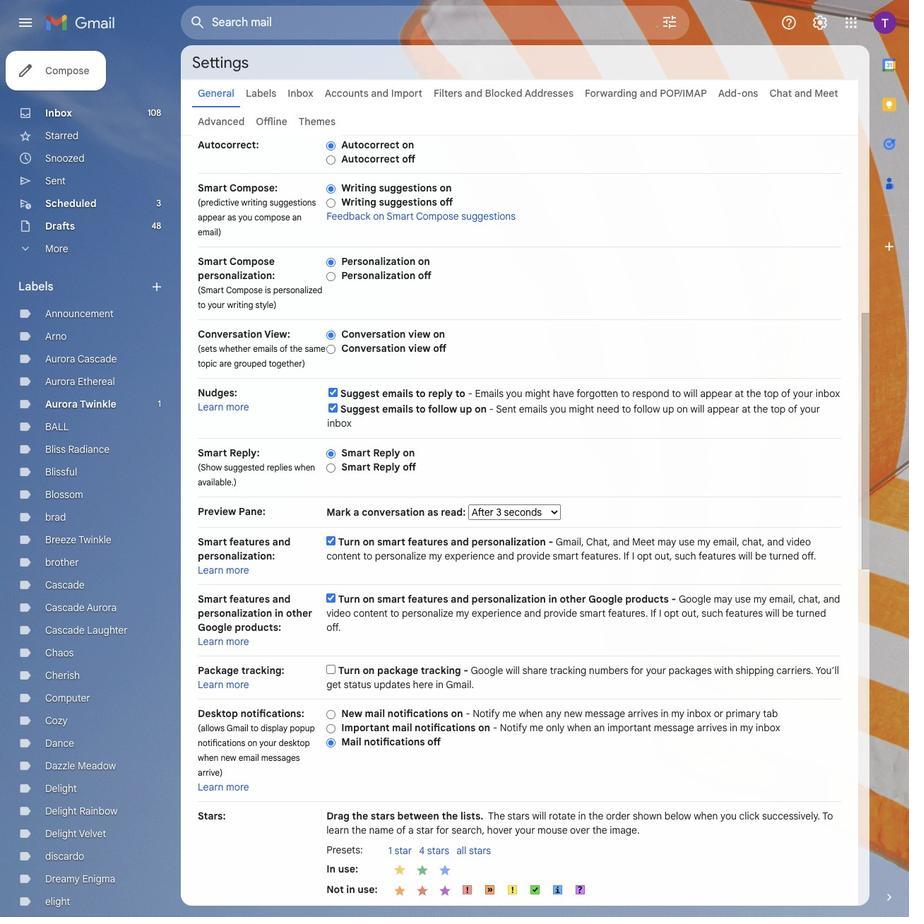 Task type: vqa. For each thing, say whether or not it's contained in the screenshot.


Task type: describe. For each thing, give the bounding box(es) containing it.
between
[[398, 810, 440, 823]]

green check image
[[529, 884, 543, 898]]

0 vertical spatial top
[[764, 387, 779, 400]]

features inside smart features and personalization: learn more
[[230, 536, 270, 549]]

smart down writing suggestions off
[[387, 210, 414, 223]]

filters
[[434, 87, 463, 100]]

writing for writing suggestions off
[[342, 196, 377, 209]]

same
[[305, 344, 326, 354]]

3
[[157, 198, 161, 209]]

to down conversation view off
[[416, 403, 426, 416]]

off for reply
[[403, 461, 417, 474]]

personalization: inside smart features and personalization: learn more
[[198, 550, 275, 563]]

- sent emails you might need to follow up on will appear at the top of your inbox
[[327, 403, 821, 430]]

Conversation view off radio
[[327, 344, 336, 355]]

themes link
[[299, 115, 336, 128]]

announcement
[[45, 308, 114, 320]]

stars right 4
[[428, 845, 450, 858]]

stars right all
[[469, 845, 491, 858]]

suggestions inside smart compose: (predictive writing suggestions appear as you compose an email)
[[270, 197, 316, 208]]

desktop
[[198, 708, 238, 720]]

available.)
[[198, 477, 237, 488]]

me for when
[[503, 708, 517, 720]]

together)
[[269, 358, 305, 369]]

feedback on smart compose suggestions
[[327, 210, 516, 223]]

emails up suggest emails to follow up on
[[382, 387, 414, 400]]

notifications down here
[[388, 708, 449, 720]]

star inside the stars will rotate in the order shown below when you click successively. to learn the name of a star for search, hover your mouse over the image.
[[417, 824, 434, 837]]

- right products
[[672, 593, 677, 606]]

1 vertical spatial message
[[654, 722, 695, 735]]

chat and meet link
[[770, 87, 839, 100]]

learn inside nudges: learn more
[[198, 401, 224, 414]]

only
[[546, 722, 565, 735]]

meet inside gmail, chat, and meet may use my email, chat, and video content to personalize my experience and provide smart features. if i opt out, such features will be turned off.
[[633, 536, 656, 549]]

turn for turn on smart features and personalization in other google products -
[[338, 593, 360, 606]]

smart compose personalization: (smart compose is personalized to your writing style)
[[198, 255, 323, 310]]

off. inside google may use my email, chat, and video content to personalize my experience and provide smart features. if i opt out, such features will be turned off.
[[327, 621, 341, 634]]

video inside google may use my email, chat, and video content to personalize my experience and provide smart features. if i opt out, such features will be turned off.
[[327, 607, 351, 620]]

to inside desktop notifications: (allows gmail to display popup notifications on your desktop when new email messages arrive) learn more
[[251, 723, 259, 734]]

personalization for personalization on
[[342, 255, 416, 268]]

1 up from the left
[[460, 403, 473, 416]]

be inside google may use my email, chat, and video content to personalize my experience and provide smart features. if i opt out, such features will be turned off.
[[783, 607, 794, 620]]

0 vertical spatial arrives
[[628, 708, 659, 720]]

your inside desktop notifications: (allows gmail to display popup notifications on your desktop when new email messages arrive) learn more
[[260, 738, 277, 749]]

108
[[148, 107, 161, 118]]

personalization: inside smart compose personalization: (smart compose is personalized to your writing style)
[[198, 269, 275, 282]]

lists.
[[461, 810, 484, 823]]

notify for notify me only when an important message arrives in my inbox
[[500, 722, 527, 735]]

turned inside gmail, chat, and meet may use my email, chat, and video content to personalize my experience and provide smart features. if i opt out, such features will be turned off.
[[770, 550, 800, 563]]

preview
[[198, 505, 236, 518]]

to inside google may use my email, chat, and video content to personalize my experience and provide smart features. if i opt out, such features will be turned off.
[[391, 607, 400, 620]]

arno link
[[45, 330, 67, 343]]

accounts
[[325, 87, 369, 100]]

appear inside - sent emails you might need to follow up on will appear at the top of your inbox
[[708, 403, 740, 416]]

compose left is
[[226, 285, 263, 296]]

top inside - sent emails you might need to follow up on will appear at the top of your inbox
[[771, 403, 786, 416]]

cascade laughter
[[45, 624, 128, 637]]

more inside smart features and personalization: learn more
[[226, 564, 249, 577]]

conversation view off
[[342, 342, 447, 355]]

0 vertical spatial at
[[735, 387, 744, 400]]

- left only at the bottom of page
[[493, 722, 498, 735]]

dazzle
[[45, 760, 75, 773]]

not in use:
[[327, 883, 378, 896]]

blissful link
[[45, 466, 77, 479]]

read:
[[441, 506, 466, 519]]

google left products
[[589, 593, 623, 606]]

when right only at the bottom of page
[[568, 722, 592, 735]]

4
[[419, 845, 425, 858]]

compose:
[[230, 182, 278, 194]]

an for compose
[[292, 212, 302, 223]]

labels link
[[246, 87, 277, 100]]

delight for delight link
[[45, 783, 77, 795]]

may inside google may use my email, chat, and video content to personalize my experience and provide smart features. if i opt out, such features will be turned off.
[[714, 593, 733, 606]]

announcement link
[[45, 308, 114, 320]]

more inside package tracking: learn more
[[226, 679, 249, 691]]

Autocorrect off radio
[[327, 155, 336, 165]]

features inside gmail, chat, and meet may use my email, chat, and video content to personalize my experience and provide smart features. if i opt out, such features will be turned off.
[[699, 550, 737, 563]]

other inside smart features and personalization in other google products: learn more
[[286, 607, 313, 620]]

aurora cascade link
[[45, 353, 117, 365]]

rainbow
[[79, 805, 118, 818]]

blocked
[[485, 87, 523, 100]]

0 vertical spatial meet
[[815, 87, 839, 100]]

smart for smart compose personalization: (smart compose is personalized to your writing style)
[[198, 255, 227, 268]]

starred
[[45, 129, 79, 142]]

main menu image
[[17, 14, 34, 31]]

dazzle meadow link
[[45, 760, 116, 773]]

1 vertical spatial use:
[[358, 883, 378, 896]]

will inside - sent emails you might need to follow up on will appear at the top of your inbox
[[691, 403, 705, 416]]

with
[[715, 665, 734, 677]]

on inside desktop notifications: (allows gmail to display popup notifications on your desktop when new email messages arrive) learn more
[[248, 738, 257, 749]]

settings image
[[812, 14, 829, 31]]

(show
[[198, 462, 222, 473]]

discardo link
[[45, 850, 84, 863]]

- left gmail,
[[549, 536, 554, 549]]

on inside - sent emails you might need to follow up on will appear at the top of your inbox
[[677, 403, 689, 416]]

inbox inside - sent emails you might need to follow up on will appear at the top of your inbox
[[327, 417, 352, 430]]

more inside nudges: learn more
[[226, 401, 249, 414]]

gmail
[[227, 723, 249, 734]]

drafts link
[[45, 220, 75, 233]]

experience inside google may use my email, chat, and video content to personalize my experience and provide smart features. if i opt out, such features will be turned off.
[[472, 607, 522, 620]]

0 horizontal spatial message
[[585, 708, 626, 720]]

(sets
[[198, 344, 217, 354]]

aurora up 'laughter' at the left of the page
[[87, 602, 117, 614]]

0 vertical spatial other
[[560, 593, 587, 606]]

display
[[261, 723, 288, 734]]

elight
[[45, 896, 70, 908]]

you inside the stars will rotate in the order shown below when you click successively. to learn the name of a star for search, hover your mouse over the image.
[[721, 810, 737, 823]]

settings
[[192, 53, 249, 72]]

reply for on
[[373, 447, 401, 460]]

filters and blocked addresses
[[434, 87, 574, 100]]

writing for writing suggestions on
[[342, 182, 377, 194]]

your inside the stars will rotate in the order shown below when you click successively. to learn the name of a star for search, hover your mouse over the image.
[[515, 824, 535, 837]]

of inside conversation view: (sets whether emails of the same topic are grouped together)
[[280, 344, 288, 354]]

use inside google may use my email, chat, and video content to personalize my experience and provide smart features. if i opt out, such features will be turned off.
[[736, 593, 752, 606]]

Personalization off radio
[[327, 271, 336, 282]]

0 horizontal spatial a
[[354, 506, 360, 519]]

Mail notifications off radio
[[327, 738, 336, 749]]

dreamy
[[45, 873, 80, 886]]

you'll
[[816, 665, 840, 677]]

1 vertical spatial arrives
[[697, 722, 728, 735]]

when inside desktop notifications: (allows gmail to display popup notifications on your desktop when new email messages arrive) learn more
[[198, 753, 219, 764]]

delight rainbow
[[45, 805, 118, 818]]

cherish
[[45, 669, 80, 682]]

replies
[[267, 462, 293, 473]]

the stars will rotate in the order shown below when you click successively. to learn the name of a star for search, hover your mouse over the image.
[[327, 810, 834, 837]]

feedback
[[327, 210, 371, 223]]

purple star image
[[438, 884, 452, 898]]

stars:
[[198, 810, 226, 823]]

learn more link for smart features and personalization in other google products:
[[198, 636, 249, 648]]

turned inside google may use my email, chat, and video content to personalize my experience and provide smart features. if i opt out, such features will be turned off.
[[797, 607, 827, 620]]

notifications inside desktop notifications: (allows gmail to display popup notifications on your desktop when new email messages arrive) learn more
[[198, 738, 246, 749]]

here
[[413, 679, 434, 691]]

in inside the stars will rotate in the order shown below when you click successively. to learn the name of a star for search, hover your mouse over the image.
[[579, 810, 587, 823]]

emails inside - sent emails you might need to follow up on will appear at the top of your inbox
[[519, 403, 548, 416]]

in down primary
[[730, 722, 738, 735]]

package
[[198, 665, 239, 677]]

compose up is
[[230, 255, 275, 268]]

video inside gmail, chat, and meet may use my email, chat, and video content to personalize my experience and provide smart features. if i opt out, such features will be turned off.
[[787, 536, 812, 549]]

personalization inside smart features and personalization in other google products: learn more
[[198, 607, 272, 620]]

search,
[[452, 824, 485, 837]]

Writing suggestions off radio
[[327, 198, 336, 208]]

cascade link
[[45, 579, 85, 592]]

chat and meet
[[770, 87, 839, 100]]

view for off
[[409, 342, 431, 355]]

new inside desktop notifications: (allows gmail to display popup notifications on your desktop when new email messages arrive) learn more
[[221, 753, 237, 764]]

to right reply
[[456, 387, 466, 400]]

filters and blocked addresses link
[[434, 87, 574, 100]]

will inside the stars will rotate in the order shown below when you click successively. to learn the name of a star for search, hover your mouse over the image.
[[533, 810, 547, 823]]

style)
[[256, 300, 277, 310]]

smart for smart reply on
[[342, 447, 371, 460]]

ball
[[45, 421, 69, 433]]

1 for 1 star 4 stars all stars
[[389, 845, 392, 858]]

cascade aurora
[[45, 602, 117, 614]]

in inside smart features and personalization in other google products: learn more
[[275, 607, 284, 620]]

the
[[489, 810, 505, 823]]

1 vertical spatial appear
[[701, 387, 733, 400]]

in down packages
[[661, 708, 669, 720]]

content inside gmail, chat, and meet may use my email, chat, and video content to personalize my experience and provide smart features. if i opt out, such features will be turned off.
[[327, 550, 361, 563]]

learn inside smart features and personalization in other google products: learn more
[[198, 636, 224, 648]]

gmail image
[[45, 8, 122, 37]]

mail for new
[[365, 708, 385, 720]]

i inside gmail, chat, and meet may use my email, chat, and video content to personalize my experience and provide smart features. if i opt out, such features will be turned off.
[[633, 550, 635, 563]]

writing inside smart compose personalization: (smart compose is personalized to your writing style)
[[227, 300, 253, 310]]

Writing suggestions on radio
[[327, 184, 336, 194]]

off. inside gmail, chat, and meet may use my email, chat, and video content to personalize my experience and provide smart features. if i opt out, such features will be turned off.
[[802, 550, 817, 563]]

0 horizontal spatial star
[[395, 845, 412, 858]]

- down gmail.
[[466, 708, 471, 720]]

when inside the stars will rotate in the order shown below when you click successively. to learn the name of a star for search, hover your mouse over the image.
[[694, 810, 719, 823]]

0 vertical spatial inbox
[[288, 87, 314, 100]]

breeze
[[45, 534, 76, 546]]

enigma
[[82, 873, 115, 886]]

in right the not
[[347, 883, 355, 896]]

features. inside google may use my email, chat, and video content to personalize my experience and provide smart features. if i opt out, such features will be turned off.
[[609, 607, 649, 620]]

learn inside desktop notifications: (allows gmail to display popup notifications on your desktop when new email messages arrive) learn more
[[198, 781, 224, 794]]

off up writing suggestions on at the top left of the page
[[402, 153, 416, 165]]

- left emails
[[468, 387, 473, 400]]

are
[[220, 358, 232, 369]]

and inside smart features and personalization in other google products: learn more
[[273, 593, 291, 606]]

smart for smart features and personalization: learn more
[[198, 536, 227, 549]]

at inside - sent emails you might need to follow up on will appear at the top of your inbox
[[742, 403, 751, 416]]

content inside google may use my email, chat, and video content to personalize my experience and provide smart features. if i opt out, such features will be turned off.
[[354, 607, 388, 620]]

when left any
[[519, 708, 543, 720]]

orange star image
[[393, 884, 407, 898]]

smart compose: (predictive writing suggestions appear as you compose an email)
[[198, 182, 316, 238]]

stars up name
[[371, 810, 395, 823]]

topic
[[198, 358, 217, 369]]

(smart
[[198, 285, 224, 296]]

cascade up ethereal on the top of the page
[[78, 353, 117, 365]]

chat
[[770, 87, 793, 100]]

1 horizontal spatial new
[[564, 708, 583, 720]]

emails inside conversation view: (sets whether emails of the same topic are grouped together)
[[253, 344, 278, 354]]

off down personalization on
[[418, 269, 432, 282]]

your inside smart compose personalization: (smart compose is personalized to your writing style)
[[208, 300, 225, 310]]

you inside - sent emails you might need to follow up on will appear at the top of your inbox
[[551, 403, 567, 416]]

personalization for in
[[472, 593, 546, 606]]

google may use my email, chat, and video content to personalize my experience and provide smart features. if i opt out, such features will be turned off.
[[327, 593, 841, 634]]

google inside smart features and personalization in other google products: learn more
[[198, 621, 232, 634]]

conversation view: (sets whether emails of the same topic are grouped together)
[[198, 328, 326, 369]]

twinkle for aurora twinkle
[[80, 398, 116, 411]]

Search mail text field
[[212, 16, 622, 30]]

orange guillemet image
[[483, 884, 497, 898]]

tracking:
[[242, 665, 285, 677]]

learn inside smart features and personalization: learn more
[[198, 564, 224, 577]]

yellow bang image
[[506, 884, 520, 898]]

writing suggestions on
[[342, 182, 452, 194]]

brad link
[[45, 511, 66, 524]]

purple question image
[[574, 884, 588, 898]]

themes
[[299, 115, 336, 128]]

0 vertical spatial inbox link
[[288, 87, 314, 100]]

red star image
[[415, 884, 430, 898]]

0 vertical spatial use:
[[338, 863, 358, 876]]

0 horizontal spatial might
[[525, 387, 551, 400]]

notifications down important
[[364, 736, 425, 749]]

snoozed
[[45, 152, 85, 165]]

Smart Reply on radio
[[327, 449, 336, 459]]

turn on smart features and personalization in other google products -
[[338, 593, 679, 606]]

emails up smart reply on
[[382, 403, 414, 416]]

to right respond
[[672, 387, 682, 400]]

writing inside smart compose: (predictive writing suggestions appear as you compose an email)
[[241, 197, 268, 208]]

forwarding and pop/imap
[[585, 87, 708, 100]]

notify for notify me when any new message arrives in my inbox or primary tab
[[473, 708, 500, 720]]

personalization off
[[342, 269, 432, 282]]

aurora ethereal
[[45, 375, 115, 388]]

you right emails
[[507, 387, 523, 400]]

might inside - sent emails you might need to follow up on will appear at the top of your inbox
[[569, 403, 595, 416]]

use inside gmail, chat, and meet may use my email, chat, and video content to personalize my experience and provide smart features. if i opt out, such features will be turned off.
[[679, 536, 695, 549]]

smart for smart compose: (predictive writing suggestions appear as you compose an email)
[[198, 182, 227, 194]]

to inside - sent emails you might need to follow up on will appear at the top of your inbox
[[622, 403, 632, 416]]

Personalization on radio
[[327, 257, 336, 268]]

and inside smart features and personalization: learn more
[[273, 536, 291, 549]]

Smart Reply off radio
[[327, 463, 336, 474]]

1 horizontal spatial as
[[428, 506, 439, 519]]

drafts
[[45, 220, 75, 233]]

delight for delight rainbow
[[45, 805, 77, 818]]

1 for 1
[[158, 399, 161, 409]]

learn
[[327, 824, 349, 837]]

personalize inside google may use my email, chat, and video content to personalize my experience and provide smart features. if i opt out, such features will be turned off.
[[402, 607, 454, 620]]

elight link
[[45, 896, 70, 908]]

smart reply on
[[342, 447, 415, 460]]

compose
[[255, 212, 290, 223]]

blossom
[[45, 489, 83, 501]]

delight rainbow link
[[45, 805, 118, 818]]



Task type: locate. For each thing, give the bounding box(es) containing it.
suggest up suggest emails to follow up on
[[341, 387, 380, 400]]

autocorrect for autocorrect on
[[342, 139, 400, 151]]

0 horizontal spatial video
[[327, 607, 351, 620]]

all
[[457, 845, 467, 858]]

labels
[[246, 87, 277, 100], [18, 280, 53, 294]]

personalization down personalization on
[[342, 269, 416, 282]]

view
[[409, 328, 431, 341], [409, 342, 431, 355]]

learn down nudges:
[[198, 401, 224, 414]]

conversation for conversation view off
[[342, 342, 406, 355]]

smart for smart features and personalization in other google products: learn more
[[198, 593, 227, 606]]

to down (smart
[[198, 300, 206, 310]]

off.
[[802, 550, 817, 563], [327, 621, 341, 634]]

an right compose
[[292, 212, 302, 223]]

2 learn more link from the top
[[198, 564, 249, 577]]

message
[[585, 708, 626, 720], [654, 722, 695, 735]]

smart reply: (show suggested replies when available.)
[[198, 447, 315, 488]]

learn more link for package tracking:
[[198, 679, 249, 691]]

any
[[546, 708, 562, 720]]

suggest for suggest emails to follow up on
[[341, 403, 380, 416]]

star down between on the left bottom of the page
[[417, 824, 434, 837]]

primary
[[726, 708, 761, 720]]

0 vertical spatial autocorrect
[[342, 139, 400, 151]]

0 vertical spatial writing
[[241, 197, 268, 208]]

smart
[[198, 182, 227, 194], [387, 210, 414, 223], [198, 255, 227, 268], [198, 447, 227, 460], [342, 447, 371, 460], [342, 461, 371, 474], [198, 536, 227, 549], [198, 593, 227, 606]]

Autocorrect on radio
[[327, 141, 336, 151]]

might
[[525, 387, 551, 400], [569, 403, 595, 416]]

the
[[290, 344, 303, 354], [747, 387, 762, 400], [754, 403, 769, 416], [352, 810, 368, 823], [442, 810, 458, 823], [589, 810, 604, 823], [352, 824, 367, 837], [593, 824, 608, 837]]

cascade down cascade link
[[45, 602, 85, 614]]

0 horizontal spatial sent
[[45, 175, 66, 187]]

tab
[[764, 708, 779, 720]]

bliss
[[45, 443, 66, 456]]

2 more from the top
[[226, 564, 249, 577]]

1 horizontal spatial up
[[663, 403, 675, 416]]

cascade up 'chaos'
[[45, 624, 85, 637]]

me left any
[[503, 708, 517, 720]]

an
[[292, 212, 302, 223], [594, 722, 605, 735]]

cascade for cascade link
[[45, 579, 85, 592]]

click
[[740, 810, 760, 823]]

suggest for suggest emails to reply to - emails you might have forgotten to respond to will appear at the top of your inbox
[[341, 387, 380, 400]]

smart for smart reply off
[[342, 461, 371, 474]]

delight for delight velvet
[[45, 828, 77, 841]]

0 vertical spatial i
[[633, 550, 635, 563]]

None checkbox
[[329, 388, 338, 397], [327, 537, 336, 546], [327, 594, 336, 603], [327, 665, 336, 674], [329, 388, 338, 397], [327, 537, 336, 546], [327, 594, 336, 603], [327, 665, 336, 674]]

to down conversation
[[364, 550, 373, 563]]

0 horizontal spatial follow
[[428, 403, 458, 416]]

personalize
[[375, 550, 427, 563], [402, 607, 454, 620]]

1 left nudges:
[[158, 399, 161, 409]]

1 down name
[[389, 845, 392, 858]]

notifications down "(allows"
[[198, 738, 246, 749]]

smart features and personalization in other google products: learn more
[[198, 593, 313, 648]]

0 horizontal spatial 1
[[158, 399, 161, 409]]

more inside desktop notifications: (allows gmail to display popup notifications on your desktop when new email messages arrive) learn more
[[226, 781, 249, 794]]

personalization up personalization off
[[342, 255, 416, 268]]

labels navigation
[[0, 45, 181, 918]]

advanced search options image
[[656, 8, 684, 36]]

1 delight from the top
[[45, 783, 77, 795]]

1 horizontal spatial such
[[702, 607, 724, 620]]

to up suggest emails to follow up on
[[416, 387, 426, 400]]

may inside gmail, chat, and meet may use my email, chat, and video content to personalize my experience and provide smart features. if i opt out, such features will be turned off.
[[658, 536, 677, 549]]

1 personalization from the top
[[342, 255, 416, 268]]

3 delight from the top
[[45, 828, 77, 841]]

off down smart reply on
[[403, 461, 417, 474]]

writing right writing suggestions on "option"
[[342, 182, 377, 194]]

1 vertical spatial be
[[783, 607, 794, 620]]

- inside - sent emails you might need to follow up on will appear at the top of your inbox
[[490, 403, 494, 416]]

5 learn from the top
[[198, 781, 224, 794]]

1 horizontal spatial labels
[[246, 87, 277, 100]]

0 vertical spatial personalization
[[472, 536, 546, 549]]

autocorrect up the autocorrect off
[[342, 139, 400, 151]]

delight velvet
[[45, 828, 106, 841]]

will inside google may use my email, chat, and video content to personalize my experience and provide smart features. if i opt out, such features will be turned off.
[[766, 607, 780, 620]]

2 suggest from the top
[[341, 403, 380, 416]]

tracking for package
[[421, 665, 461, 677]]

view up conversation view off
[[409, 328, 431, 341]]

offline link
[[256, 115, 288, 128]]

as inside smart compose: (predictive writing suggestions appear as you compose an email)
[[228, 212, 236, 223]]

smart inside smart reply: (show suggested replies when available.)
[[198, 447, 227, 460]]

of inside the stars will rotate in the order shown below when you click successively. to learn the name of a star for search, hover your mouse over the image.
[[397, 824, 406, 837]]

compose
[[45, 64, 89, 77], [416, 210, 459, 223], [230, 255, 275, 268], [226, 285, 263, 296]]

new
[[342, 708, 363, 720]]

conversation down conversation view on
[[342, 342, 406, 355]]

features inside smart features and personalization in other google products: learn more
[[230, 593, 270, 606]]

3 learn more link from the top
[[198, 636, 249, 648]]

turn on smart features and personalization -
[[338, 536, 556, 549]]

reply
[[429, 387, 453, 400]]

1 horizontal spatial chat,
[[799, 593, 821, 606]]

google right products
[[679, 593, 712, 606]]

learn down preview
[[198, 564, 224, 577]]

a down drag the stars between the lists.
[[409, 824, 414, 837]]

conversation for conversation view on
[[342, 328, 406, 341]]

1 horizontal spatial mail
[[392, 722, 413, 735]]

you
[[239, 212, 253, 223], [507, 387, 523, 400], [551, 403, 567, 416], [721, 810, 737, 823]]

star
[[417, 824, 434, 837], [395, 845, 412, 858]]

experience down turn on smart features and personalization in other google products -
[[472, 607, 522, 620]]

chat,
[[743, 536, 765, 549], [799, 593, 821, 606]]

1 writing from the top
[[342, 182, 377, 194]]

more down email
[[226, 781, 249, 794]]

0 horizontal spatial use
[[679, 536, 695, 549]]

use: left the orange star image
[[358, 883, 378, 896]]

smart inside gmail, chat, and meet may use my email, chat, and video content to personalize my experience and provide smart features. if i opt out, such features will be turned off.
[[553, 550, 579, 563]]

personalize down mark a conversation as read:
[[375, 550, 427, 563]]

2 writing from the top
[[342, 196, 377, 209]]

message right the important
[[654, 722, 695, 735]]

off for view
[[433, 342, 447, 355]]

more down nudges:
[[226, 401, 249, 414]]

2 follow from the left
[[634, 403, 661, 416]]

smart inside smart features and personalization: learn more
[[198, 536, 227, 549]]

2 tracking from the left
[[550, 665, 587, 677]]

cascade for cascade laughter
[[45, 624, 85, 637]]

1 vertical spatial content
[[354, 607, 388, 620]]

reply up smart reply off
[[373, 447, 401, 460]]

tracking
[[421, 665, 461, 677], [550, 665, 587, 677]]

accounts and import
[[325, 87, 423, 100]]

learn more link down preview
[[198, 564, 249, 577]]

1 reply from the top
[[373, 447, 401, 460]]

preview pane:
[[198, 505, 266, 518]]

0 horizontal spatial out,
[[655, 550, 673, 563]]

2 personalization from the top
[[342, 269, 416, 282]]

content
[[327, 550, 361, 563], [354, 607, 388, 620]]

mail for important
[[392, 722, 413, 735]]

tab list
[[870, 45, 910, 867]]

None search field
[[181, 6, 690, 40]]

features inside google may use my email, chat, and video content to personalize my experience and provide smart features. if i opt out, such features will be turned off.
[[726, 607, 764, 620]]

provide up turn on smart features and personalization in other google products -
[[517, 550, 551, 563]]

view down conversation view on
[[409, 342, 431, 355]]

1 tracking from the left
[[421, 665, 461, 677]]

opt inside google may use my email, chat, and video content to personalize my experience and provide smart features. if i opt out, such features will be turned off.
[[665, 607, 680, 620]]

chat, inside google may use my email, chat, and video content to personalize my experience and provide smart features. if i opt out, such features will be turned off.
[[799, 593, 821, 606]]

1 vertical spatial off.
[[327, 621, 341, 634]]

0 horizontal spatial inbox link
[[45, 107, 72, 119]]

reply
[[373, 447, 401, 460], [373, 461, 401, 474]]

0 vertical spatial experience
[[445, 550, 495, 563]]

0 horizontal spatial opt
[[638, 550, 653, 563]]

to inside gmail, chat, and meet may use my email, chat, and video content to personalize my experience and provide smart features. if i opt out, such features will be turned off.
[[364, 550, 373, 563]]

1 horizontal spatial use
[[736, 593, 752, 606]]

1 horizontal spatial be
[[783, 607, 794, 620]]

conversation for conversation view: (sets whether emails of the same topic are grouped together)
[[198, 328, 262, 341]]

at
[[735, 387, 744, 400], [742, 403, 751, 416]]

personalization for -
[[472, 536, 546, 549]]

smart inside google may use my email, chat, and video content to personalize my experience and provide smart features. if i opt out, such features will be turned off.
[[580, 607, 606, 620]]

conversation up conversation view off
[[342, 328, 406, 341]]

off up reply
[[433, 342, 447, 355]]

top
[[764, 387, 779, 400], [771, 403, 786, 416]]

opt down products
[[665, 607, 680, 620]]

1 vertical spatial turn
[[338, 593, 360, 606]]

notify down gmail.
[[473, 708, 500, 720]]

will inside gmail, chat, and meet may use my email, chat, and video content to personalize my experience and provide smart features. if i opt out, such features will be turned off.
[[739, 550, 753, 563]]

smart right smart reply off radio
[[342, 461, 371, 474]]

0 vertical spatial an
[[292, 212, 302, 223]]

autocorrect down autocorrect on
[[342, 153, 400, 165]]

ethereal
[[78, 375, 115, 388]]

1 vertical spatial an
[[594, 722, 605, 735]]

personalize inside gmail, chat, and meet may use my email, chat, and video content to personalize my experience and provide smart features. if i opt out, such features will be turned off.
[[375, 550, 427, 563]]

more up smart features and personalization in other google products: learn more
[[226, 564, 249, 577]]

learn more link for nudges:
[[198, 401, 249, 414]]

notifications down gmail.
[[415, 722, 476, 735]]

2 vertical spatial turn
[[338, 665, 360, 677]]

cascade laughter link
[[45, 624, 128, 637]]

0 vertical spatial notify
[[473, 708, 500, 720]]

smart inside smart compose: (predictive writing suggestions appear as you compose an email)
[[198, 182, 227, 194]]

blue info image
[[551, 884, 565, 898]]

suggested
[[224, 462, 265, 473]]

0 horizontal spatial other
[[286, 607, 313, 620]]

tracking for share
[[550, 665, 587, 677]]

labels inside navigation
[[18, 280, 53, 294]]

1 horizontal spatial arrives
[[697, 722, 728, 735]]

compose inside 'button'
[[45, 64, 89, 77]]

stars inside the stars will rotate in the order shown below when you click successively. to learn the name of a star for search, hover your mouse over the image.
[[508, 810, 530, 823]]

gmail, chat, and meet may use my email, chat, and video content to personalize my experience and provide smart features. if i opt out, such features will be turned off.
[[327, 536, 817, 563]]

1 learn more link from the top
[[198, 401, 249, 414]]

i down products
[[660, 607, 662, 620]]

sent inside 'labels' navigation
[[45, 175, 66, 187]]

1 autocorrect from the top
[[342, 139, 400, 151]]

opt up products
[[638, 550, 653, 563]]

provide inside gmail, chat, and meet may use my email, chat, and video content to personalize my experience and provide smart features. if i opt out, such features will be turned off.
[[517, 550, 551, 563]]

1 horizontal spatial tracking
[[550, 665, 587, 677]]

1 horizontal spatial me
[[530, 722, 544, 735]]

follow inside - sent emails you might need to follow up on will appear at the top of your inbox
[[634, 403, 661, 416]]

in down gmail, chat, and meet may use my email, chat, and video content to personalize my experience and provide smart features. if i opt out, such features will be turned off.
[[549, 593, 558, 606]]

aurora for aurora cascade
[[45, 353, 75, 365]]

3 learn from the top
[[198, 636, 224, 648]]

smart up (smart
[[198, 255, 227, 268]]

for
[[631, 665, 644, 677], [436, 824, 449, 837]]

respond
[[633, 387, 670, 400]]

provide
[[517, 550, 551, 563], [544, 607, 578, 620]]

view for on
[[409, 328, 431, 341]]

an for when
[[594, 722, 605, 735]]

aurora twinkle link
[[45, 398, 116, 411]]

0 vertical spatial be
[[756, 550, 767, 563]]

the inside conversation view: (sets whether emails of the same topic are grouped together)
[[290, 344, 303, 354]]

personalization
[[472, 536, 546, 549], [472, 593, 546, 606], [198, 607, 272, 620]]

0 vertical spatial star
[[417, 824, 434, 837]]

0 vertical spatial such
[[675, 550, 697, 563]]

mouse
[[538, 824, 568, 837]]

tracking right 'share'
[[550, 665, 587, 677]]

2 view from the top
[[409, 342, 431, 355]]

1 vertical spatial inbox link
[[45, 107, 72, 119]]

chaos link
[[45, 647, 74, 660]]

1 more from the top
[[226, 401, 249, 414]]

popup
[[290, 723, 315, 734]]

new left email
[[221, 753, 237, 764]]

be inside gmail, chat, and meet may use my email, chat, and video content to personalize my experience and provide smart features. if i opt out, such features will be turned off.
[[756, 550, 767, 563]]

1 vertical spatial writing
[[342, 196, 377, 209]]

in up products:
[[275, 607, 284, 620]]

learn down package
[[198, 679, 224, 691]]

1 vertical spatial personalization
[[472, 593, 546, 606]]

message up the important
[[585, 708, 626, 720]]

will
[[684, 387, 698, 400], [691, 403, 705, 416], [739, 550, 753, 563], [766, 607, 780, 620], [506, 665, 520, 677], [533, 810, 547, 823]]

opt inside gmail, chat, and meet may use my email, chat, and video content to personalize my experience and provide smart features. if i opt out, such features will be turned off.
[[638, 550, 653, 563]]

mail up important
[[365, 708, 385, 720]]

experience inside gmail, chat, and meet may use my email, chat, and video content to personalize my experience and provide smart features. if i opt out, such features will be turned off.
[[445, 550, 495, 563]]

1 vertical spatial 1
[[389, 845, 392, 858]]

learn more link for smart features and personalization:
[[198, 564, 249, 577]]

0 vertical spatial a
[[354, 506, 360, 519]]

1 vertical spatial for
[[436, 824, 449, 837]]

off for suggestions
[[440, 196, 453, 209]]

labels for labels link
[[246, 87, 277, 100]]

0 vertical spatial sent
[[45, 175, 66, 187]]

use: right 'in'
[[338, 863, 358, 876]]

reply for off
[[373, 461, 401, 474]]

cascade aurora link
[[45, 602, 117, 614]]

1 vertical spatial writing
[[227, 300, 253, 310]]

autocorrect for autocorrect off
[[342, 153, 400, 165]]

2 turn from the top
[[338, 593, 360, 606]]

1 personalization: from the top
[[198, 269, 275, 282]]

1 horizontal spatial inbox
[[288, 87, 314, 100]]

dance
[[45, 737, 74, 750]]

arrives up the important
[[628, 708, 659, 720]]

support image
[[781, 14, 798, 31]]

mark
[[327, 506, 351, 519]]

0 horizontal spatial new
[[221, 753, 237, 764]]

1 vertical spatial chat,
[[799, 593, 821, 606]]

inbox link up themes on the top of the page
[[288, 87, 314, 100]]

1 learn from the top
[[198, 401, 224, 414]]

0 vertical spatial personalize
[[375, 550, 427, 563]]

smart for smart reply: (show suggested replies when available.)
[[198, 447, 227, 460]]

emails down view:
[[253, 344, 278, 354]]

laughter
[[87, 624, 128, 637]]

up inside - sent emails you might need to follow up on will appear at the top of your inbox
[[663, 403, 675, 416]]

stars
[[371, 810, 395, 823], [508, 810, 530, 823], [428, 845, 450, 858], [469, 845, 491, 858]]

your inside google will share tracking numbers for your packages with shipping carriers. you'll get status updates here in gmail.
[[647, 665, 667, 677]]

for inside the stars will rotate in the order shown below when you click successively. to learn the name of a star for search, hover your mouse over the image.
[[436, 824, 449, 837]]

email, inside gmail, chat, and meet may use my email, chat, and video content to personalize my experience and provide smart features. if i opt out, such features will be turned off.
[[714, 536, 740, 549]]

0 vertical spatial reply
[[373, 447, 401, 460]]

0 vertical spatial provide
[[517, 550, 551, 563]]

will inside google will share tracking numbers for your packages with shipping carriers. you'll get status updates here in gmail.
[[506, 665, 520, 677]]

1 horizontal spatial off.
[[802, 550, 817, 563]]

reply down smart reply on
[[373, 461, 401, 474]]

turn for turn on package tracking -
[[338, 665, 360, 677]]

0 vertical spatial off.
[[802, 550, 817, 563]]

4 learn more link from the top
[[198, 679, 249, 691]]

1 horizontal spatial video
[[787, 536, 812, 549]]

sent down snoozed
[[45, 175, 66, 187]]

sent
[[45, 175, 66, 187], [496, 403, 517, 416]]

0 horizontal spatial i
[[633, 550, 635, 563]]

1 vertical spatial me
[[530, 722, 544, 735]]

video
[[787, 536, 812, 549], [327, 607, 351, 620]]

a inside the stars will rotate in the order shown below when you click successively. to learn the name of a star for search, hover your mouse over the image.
[[409, 824, 414, 837]]

0 horizontal spatial for
[[436, 824, 449, 837]]

1 horizontal spatial message
[[654, 722, 695, 735]]

4 learn from the top
[[198, 679, 224, 691]]

1 vertical spatial notify
[[500, 722, 527, 735]]

you inside smart compose: (predictive writing suggestions appear as you compose an email)
[[239, 212, 253, 223]]

to
[[198, 300, 206, 310], [416, 387, 426, 400], [456, 387, 466, 400], [621, 387, 630, 400], [672, 387, 682, 400], [416, 403, 426, 416], [622, 403, 632, 416], [364, 550, 373, 563], [391, 607, 400, 620], [251, 723, 259, 734]]

provide inside google may use my email, chat, and video content to personalize my experience and provide smart features. if i opt out, such features will be turned off.
[[544, 607, 578, 620]]

0 vertical spatial appear
[[198, 212, 225, 223]]

1 inside 'labels' navigation
[[158, 399, 161, 409]]

1 horizontal spatial follow
[[634, 403, 661, 416]]

when right replies
[[295, 462, 315, 473]]

1 vertical spatial features.
[[609, 607, 649, 620]]

2 personalization: from the top
[[198, 550, 275, 563]]

0 horizontal spatial labels
[[18, 280, 53, 294]]

for up "1 star 4 stars all stars"
[[436, 824, 449, 837]]

the inside - sent emails you might need to follow up on will appear at the top of your inbox
[[754, 403, 769, 416]]

1 vertical spatial if
[[651, 607, 657, 620]]

emails down suggest emails to reply to - emails you might have forgotten to respond to will appear at the top of your inbox
[[519, 403, 548, 416]]

drag the stars between the lists.
[[327, 810, 484, 823]]

autocorrect on
[[342, 139, 414, 151]]

to inside smart compose personalization: (smart compose is personalized to your writing style)
[[198, 300, 206, 310]]

0 vertical spatial chat,
[[743, 536, 765, 549]]

out, inside google may use my email, chat, and video content to personalize my experience and provide smart features. if i opt out, such features will be turned off.
[[682, 607, 700, 620]]

0 vertical spatial if
[[624, 550, 630, 563]]

1 horizontal spatial email,
[[770, 593, 796, 606]]

learn down arrive)
[[198, 781, 224, 794]]

4 stars link
[[419, 845, 457, 859]]

2 reply from the top
[[373, 461, 401, 474]]

0 horizontal spatial chat,
[[743, 536, 765, 549]]

1 horizontal spatial for
[[631, 665, 644, 677]]

general
[[198, 87, 235, 100]]

personalization
[[342, 255, 416, 268], [342, 269, 416, 282]]

1 vertical spatial mail
[[392, 722, 413, 735]]

dance link
[[45, 737, 74, 750]]

1 vertical spatial meet
[[633, 536, 656, 549]]

aurora down arno
[[45, 353, 75, 365]]

0 vertical spatial email,
[[714, 536, 740, 549]]

1 view from the top
[[409, 328, 431, 341]]

search mail image
[[185, 10, 211, 35]]

smart down smart features and personalization: learn more
[[198, 593, 227, 606]]

general link
[[198, 87, 235, 100]]

5 learn more link from the top
[[198, 781, 249, 794]]

feedback on smart compose suggestions link
[[327, 210, 516, 223]]

3 more from the top
[[226, 636, 249, 648]]

red bang image
[[461, 884, 475, 898]]

smart up (show
[[198, 447, 227, 460]]

ball link
[[45, 421, 69, 433]]

follow down respond
[[634, 403, 661, 416]]

features. inside gmail, chat, and meet may use my email, chat, and video content to personalize my experience and provide smart features. if i opt out, such features will be turned off.
[[582, 550, 622, 563]]

drag
[[327, 810, 350, 823]]

sent inside - sent emails you might need to follow up on will appear at the top of your inbox
[[496, 403, 517, 416]]

cascade down brother link
[[45, 579, 85, 592]]

- up gmail.
[[464, 665, 469, 677]]

breeze twinkle
[[45, 534, 111, 546]]

0 vertical spatial might
[[525, 387, 551, 400]]

advanced link
[[198, 115, 245, 128]]

of inside - sent emails you might need to follow up on will appear at the top of your inbox
[[789, 403, 798, 416]]

1 vertical spatial turned
[[797, 607, 827, 620]]

1 star 4 stars all stars
[[389, 845, 491, 858]]

pane:
[[239, 505, 266, 518]]

more down package
[[226, 679, 249, 691]]

might down suggest emails to reply to - emails you might have forgotten to respond to will appear at the top of your inbox
[[569, 403, 595, 416]]

more inside smart features and personalization in other google products: learn more
[[226, 636, 249, 648]]

aurora cascade
[[45, 353, 117, 365]]

computer
[[45, 692, 90, 705]]

compose down writing suggestions off
[[416, 210, 459, 223]]

1 horizontal spatial inbox link
[[288, 87, 314, 100]]

as left read:
[[428, 506, 439, 519]]

off for notifications
[[428, 736, 441, 749]]

2 delight from the top
[[45, 805, 77, 818]]

4 more from the top
[[226, 679, 249, 691]]

Conversation view on radio
[[327, 330, 336, 341]]

twinkle
[[80, 398, 116, 411], [79, 534, 111, 546]]

New mail notifications on radio
[[327, 710, 336, 720]]

out, inside gmail, chat, and meet may use my email, chat, and video content to personalize my experience and provide smart features. if i opt out, such features will be turned off.
[[655, 550, 673, 563]]

1 vertical spatial other
[[286, 607, 313, 620]]

if down products
[[651, 607, 657, 620]]

1 suggest from the top
[[341, 387, 380, 400]]

1 vertical spatial video
[[327, 607, 351, 620]]

1 turn from the top
[[338, 536, 360, 549]]

twinkle for breeze twinkle
[[79, 534, 111, 546]]

0 vertical spatial personalization
[[342, 255, 416, 268]]

to left respond
[[621, 387, 630, 400]]

2 vertical spatial personalization
[[198, 607, 272, 620]]

ons
[[742, 87, 759, 100]]

twinkle right 'breeze'
[[79, 534, 111, 546]]

labels for labels heading
[[18, 280, 53, 294]]

1 horizontal spatial sent
[[496, 403, 517, 416]]

2 autocorrect from the top
[[342, 153, 400, 165]]

aurora for aurora twinkle
[[45, 398, 78, 411]]

off down here
[[428, 736, 441, 749]]

in inside google will share tracking numbers for your packages with shipping carriers. you'll get status updates here in gmail.
[[436, 679, 444, 691]]

out, up products
[[655, 550, 673, 563]]

your inside - sent emails you might need to follow up on will appear at the top of your inbox
[[801, 403, 821, 416]]

smart down preview
[[198, 536, 227, 549]]

0 horizontal spatial up
[[460, 403, 473, 416]]

None checkbox
[[329, 404, 338, 413]]

in up over
[[579, 810, 587, 823]]

if inside google may use my email, chat, and video content to personalize my experience and provide smart features. if i opt out, such features will be turned off.
[[651, 607, 657, 620]]

sent down emails
[[496, 403, 517, 416]]

1 vertical spatial new
[[221, 753, 237, 764]]

inbox inside 'labels' navigation
[[45, 107, 72, 119]]

turn for turn on smart features and personalization -
[[338, 536, 360, 549]]

chat, inside gmail, chat, and meet may use my email, chat, and video content to personalize my experience and provide smart features. if i opt out, such features will be turned off.
[[743, 536, 765, 549]]

cascade for cascade aurora
[[45, 602, 85, 614]]

star left 4
[[395, 845, 412, 858]]

conversation inside conversation view: (sets whether emails of the same topic are grouped together)
[[198, 328, 262, 341]]

1 vertical spatial personalization:
[[198, 550, 275, 563]]

if up products
[[624, 550, 630, 563]]

follow
[[428, 403, 458, 416], [634, 403, 661, 416]]

0 vertical spatial delight
[[45, 783, 77, 795]]

1 horizontal spatial may
[[714, 593, 733, 606]]

learn up package
[[198, 636, 224, 648]]

updates
[[374, 679, 411, 691]]

labels heading
[[18, 280, 150, 294]]

2 up from the left
[[663, 403, 675, 416]]

may
[[658, 536, 677, 549], [714, 593, 733, 606]]

google inside google may use my email, chat, and video content to personalize my experience and provide smart features. if i opt out, such features will be turned off.
[[679, 593, 712, 606]]

such inside google may use my email, chat, and video content to personalize my experience and provide smart features. if i opt out, such features will be turned off.
[[702, 607, 724, 620]]

inbox up starred
[[45, 107, 72, 119]]

products
[[626, 593, 669, 606]]

packages
[[669, 665, 712, 677]]

email
[[239, 753, 259, 764]]

Important mail notifications on radio
[[327, 724, 336, 734]]

5 more from the top
[[226, 781, 249, 794]]

1 horizontal spatial out,
[[682, 607, 700, 620]]

i inside google may use my email, chat, and video content to personalize my experience and provide smart features. if i opt out, such features will be turned off.
[[660, 607, 662, 620]]

0 vertical spatial for
[[631, 665, 644, 677]]

0 horizontal spatial if
[[624, 550, 630, 563]]

0 horizontal spatial as
[[228, 212, 236, 223]]

me for only
[[530, 722, 544, 735]]

2 learn from the top
[[198, 564, 224, 577]]

personalization for personalization off
[[342, 269, 416, 282]]

if inside gmail, chat, and meet may use my email, chat, and video content to personalize my experience and provide smart features. if i opt out, such features will be turned off.
[[624, 550, 630, 563]]

tracking inside google will share tracking numbers for your packages with shipping carriers. you'll get status updates here in gmail.
[[550, 665, 587, 677]]

to up package
[[391, 607, 400, 620]]

meadow
[[78, 760, 116, 773]]

such inside gmail, chat, and meet may use my email, chat, and video content to personalize my experience and provide smart features. if i opt out, such features will be turned off.
[[675, 550, 697, 563]]

experience down turn on smart features and personalization -
[[445, 550, 495, 563]]

1 follow from the left
[[428, 403, 458, 416]]

chaos
[[45, 647, 74, 660]]

when inside smart reply: (show suggested replies when available.)
[[295, 462, 315, 473]]

1 star link
[[389, 845, 419, 859]]

snoozed link
[[45, 152, 85, 165]]

conversation up whether
[[198, 328, 262, 341]]

stars right the
[[508, 810, 530, 823]]

new
[[564, 708, 583, 720], [221, 753, 237, 764]]

0 vertical spatial as
[[228, 212, 236, 223]]

1 vertical spatial top
[[771, 403, 786, 416]]

you down have
[[551, 403, 567, 416]]

delight up discardo
[[45, 828, 77, 841]]

radiance
[[68, 443, 110, 456]]

aurora for aurora ethereal
[[45, 375, 75, 388]]

0 vertical spatial use
[[679, 536, 695, 549]]

content up package
[[354, 607, 388, 620]]

3 turn from the top
[[338, 665, 360, 677]]



